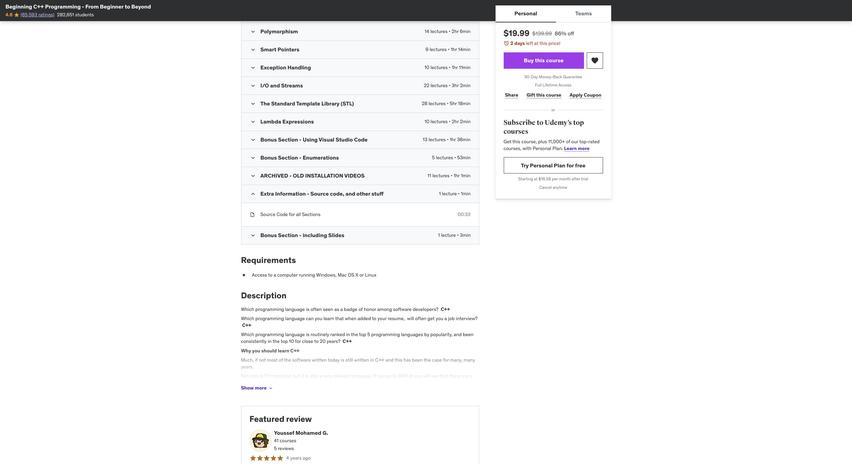 Task type: locate. For each thing, give the bounding box(es) containing it.
of
[[566, 139, 571, 145], [359, 306, 363, 312], [279, 357, 283, 363], [270, 380, 275, 386]]

1 vertical spatial often
[[415, 316, 427, 322]]

1hr left the 14min
[[451, 46, 457, 52]]

smart
[[261, 46, 277, 53]]

lectures right 22
[[431, 82, 448, 88]]

to left 20
[[314, 338, 319, 344]]

0 vertical spatial 5
[[432, 154, 435, 161]]

active down go
[[382, 380, 395, 386]]

4 small image from the top
[[250, 118, 256, 125]]

also down language.
[[350, 380, 359, 386]]

to inside the subscribe to udemy's top courses
[[537, 118, 544, 127]]

1 written from the left
[[312, 357, 327, 363]]

1 vertical spatial top
[[359, 332, 366, 338]]

bonus for bonus section - enumerations
[[261, 154, 277, 161]]

1 horizontal spatial xsmall image
[[250, 211, 255, 218]]

language inside which programming language can you learn that when added to your resume,  will often get you a job interview?
[[285, 316, 305, 322]]

access down requirements
[[252, 272, 267, 278]]

been down interview?
[[463, 332, 474, 338]]

0 vertical spatial language
[[285, 306, 305, 312]]

2 vertical spatial language
[[285, 332, 305, 338]]

2 vertical spatial bonus
[[261, 232, 277, 238]]

5 small image from the top
[[250, 191, 256, 197]]

0 vertical spatial more
[[578, 145, 590, 151]]

0 vertical spatial access
[[559, 83, 572, 88]]

get
[[428, 316, 435, 322]]

2 which from the top
[[241, 316, 254, 322]]

small image left polymorphism
[[250, 28, 256, 35]]

this for gift
[[537, 92, 545, 98]]

0 vertical spatial 2hr
[[452, 28, 459, 34]]

1 horizontal spatial top
[[359, 332, 366, 338]]

• down 5 lectures • 53min
[[451, 173, 453, 179]]

0 vertical spatial section
[[278, 136, 298, 143]]

more inside "button"
[[255, 385, 267, 391]]

0 vertical spatial personal
[[515, 10, 538, 17]]

lectures down the 28 lectures • 5hr 18min
[[431, 118, 448, 125]]

• down 11 lectures • 1hr 1min
[[458, 191, 460, 197]]

1 vertical spatial course
[[546, 92, 562, 98]]

mac
[[338, 272, 347, 278]]

bonus up archived
[[261, 154, 277, 161]]

1 section from the top
[[278, 136, 298, 143]]

• for extra information - source code, and other stuff
[[458, 191, 460, 197]]

which for which programming language can you learn that when added to your resume,  will often get you a job interview?
[[241, 316, 254, 322]]

code right 'studio'
[[354, 136, 368, 143]]

1 horizontal spatial learn
[[324, 316, 334, 322]]

11,000+
[[548, 139, 565, 145]]

often up can
[[311, 306, 322, 312]]

which
[[241, 306, 254, 312], [241, 316, 254, 322], [241, 332, 254, 338]]

1 horizontal spatial access
[[559, 83, 572, 88]]

reviews
[[278, 446, 294, 452]]

job
[[448, 316, 455, 322]]

1 horizontal spatial often
[[415, 316, 427, 322]]

learn
[[324, 316, 334, 322], [278, 348, 289, 354]]

active down popular,
[[276, 380, 288, 386]]

1hr up 1 lecture • 1min
[[454, 173, 460, 179]]

1 vertical spatial lecture
[[441, 232, 456, 238]]

this for buy
[[535, 57, 545, 64]]

0 horizontal spatial access
[[252, 272, 267, 278]]

5hr
[[450, 100, 457, 107]]

i/o
[[261, 82, 269, 89]]

source
[[311, 190, 329, 197], [261, 211, 276, 217]]

0 horizontal spatial written
[[312, 357, 327, 363]]

1 course from the top
[[546, 57, 564, 64]]

for inside which programming language is routinely ranked in the top 5 programming languages by popularity, and been consistently in the top 10 for close to 20 years?
[[295, 338, 301, 344]]

20
[[320, 338, 326, 344]]

or
[[552, 107, 555, 112], [360, 272, 364, 278]]

2 horizontal spatial in
[[370, 357, 374, 363]]

small image left archived
[[250, 173, 256, 179]]

10
[[425, 64, 430, 70], [425, 118, 430, 125], [289, 338, 294, 344]]

been right has
[[412, 357, 423, 363]]

tab list
[[496, 5, 611, 22]]

1 2min from the top
[[460, 82, 471, 88]]

lectures for bonus section - enumerations
[[436, 154, 453, 161]]

more left xsmall icon
[[255, 385, 267, 391]]

lecture down 11 lectures • 1hr 1min
[[442, 191, 457, 197]]

a inside which programming language can you learn that when added to your resume,  will often get you a job interview?
[[445, 316, 447, 322]]

language up close
[[285, 332, 305, 338]]

1 small image from the top
[[250, 46, 256, 53]]

at right the 'left'
[[535, 40, 539, 46]]

c++ up but
[[290, 348, 300, 354]]

1min down 53min
[[461, 173, 471, 179]]

1 language from the top
[[285, 306, 305, 312]]

personal inside get this course, plus 11,000+ of our top-rated courses, with personal plan.
[[533, 145, 552, 151]]

1 vertical spatial 5
[[368, 332, 370, 338]]

1 horizontal spatial software
[[393, 306, 412, 312]]

2 vertical spatial in
[[370, 357, 374, 363]]

5
[[432, 154, 435, 161], [368, 332, 370, 338], [274, 446, 277, 452]]

5 down which programming language can you learn that when added to your resume,  will often get you a job interview? in the bottom of the page
[[368, 332, 370, 338]]

small image for extra information - source code, and other stuff
[[250, 191, 256, 197]]

which inside which programming language is routinely ranked in the top 5 programming languages by popularity, and been consistently in the top 10 for close to 20 years?
[[241, 332, 254, 338]]

lectures up 22 lectures • 3hr 2min at the top of page
[[431, 64, 448, 70]]

1 down 11 lectures • 1hr 1min
[[439, 191, 441, 197]]

0 vertical spatial or
[[552, 107, 555, 112]]

10 down 9
[[425, 64, 430, 70]]

bonus section - enumerations
[[261, 154, 339, 161]]

2 vertical spatial section
[[278, 232, 298, 238]]

other
[[357, 190, 371, 197]]

1 bonus from the top
[[261, 136, 277, 143]]

0 horizontal spatial in
[[268, 338, 272, 344]]

been inside which programming language is routinely ranked in the top 5 programming languages by popularity, and been consistently in the top 10 for close to 20 years?
[[463, 332, 474, 338]]

1 horizontal spatial 5
[[368, 332, 370, 338]]

2 course from the top
[[546, 92, 562, 98]]

in for the
[[268, 338, 272, 344]]

0 vertical spatial courses
[[504, 127, 529, 136]]

0 horizontal spatial more
[[255, 385, 267, 391]]

2 vertical spatial personal
[[530, 162, 553, 169]]

section down "lambda expressions"
[[278, 136, 298, 143]]

is inside which programming language is routinely ranked in the top 5 programming languages by popularity, and been consistently in the top 10 for close to 20 years?
[[306, 332, 310, 338]]

1 left 3min
[[438, 232, 440, 238]]

ratings)
[[38, 12, 54, 18]]

6 small image from the top
[[250, 232, 256, 239]]

2 vertical spatial 5
[[274, 446, 277, 452]]

5 small image from the top
[[250, 173, 256, 179]]

to down requirements
[[268, 272, 273, 278]]

0 vertical spatial that
[[335, 316, 344, 322]]

code left all
[[277, 211, 288, 217]]

1 horizontal spatial courses
[[504, 127, 529, 136]]

language left can
[[285, 316, 305, 322]]

active
[[276, 380, 288, 386], [382, 380, 395, 386]]

• left 3hr
[[449, 82, 451, 88]]

bonus down "lambda" on the left top of page
[[261, 136, 277, 143]]

2 2min from the top
[[460, 118, 471, 125]]

• left 3min
[[457, 232, 459, 238]]

to left your
[[372, 316, 377, 322]]

courses inside the subscribe to udemy's top courses
[[504, 127, 529, 136]]

0 vertical spatial in
[[346, 332, 350, 338]]

and down very at left bottom
[[326, 380, 334, 386]]

-
[[82, 3, 84, 10], [299, 136, 302, 143], [299, 154, 302, 161], [290, 172, 292, 179], [307, 190, 309, 197], [299, 232, 302, 238]]

1 vertical spatial which
[[241, 316, 254, 322]]

1 horizontal spatial active
[[382, 380, 395, 386]]

this down $139.99
[[540, 40, 548, 46]]

3 small image from the top
[[250, 100, 256, 107]]

relevant
[[334, 373, 351, 379]]

1 horizontal spatial source
[[311, 190, 329, 197]]

lectures right 13 at top
[[429, 136, 446, 143]]

1 vertical spatial learn
[[278, 348, 289, 354]]

courses down subscribe at the right
[[504, 127, 529, 136]]

courses inside youssef mohamed g. 41 courses 5 reviews
[[280, 438, 297, 444]]

2hr down the 5hr
[[452, 118, 459, 125]]

buy this course
[[524, 57, 564, 64]]

this inside button
[[535, 57, 545, 64]]

also up repositories on the left bottom of the page
[[310, 373, 319, 379]]

- left the using
[[299, 136, 302, 143]]

show more
[[241, 385, 267, 391]]

written right the still
[[354, 357, 369, 363]]

3 language from the top
[[285, 332, 305, 338]]

0 vertical spatial 1
[[439, 191, 441, 197]]

a left computer in the left of the page
[[274, 272, 276, 278]]

• for exception handling
[[449, 64, 451, 70]]

• for bonus section - including slides
[[457, 232, 459, 238]]

plan.
[[553, 145, 563, 151]]

money-
[[539, 74, 553, 79]]

0 horizontal spatial 5
[[274, 446, 277, 452]]

0 horizontal spatial source
[[261, 211, 276, 217]]

lectures right '28'
[[429, 100, 446, 107]]

small image up requirements
[[250, 232, 256, 239]]

1 horizontal spatial code
[[354, 136, 368, 143]]

which for which programming language is routinely ranked in the top 5 programming languages by popularity, and been consistently in the top 10 for close to 20 years?
[[241, 332, 254, 338]]

enumerations
[[303, 154, 339, 161]]

with
[[523, 145, 532, 151]]

5 inside which programming language is routinely ranked in the top 5 programming languages by popularity, and been consistently in the top 10 for close to 20 years?
[[368, 332, 370, 338]]

2 bonus from the top
[[261, 154, 277, 161]]

archived
[[261, 172, 288, 179]]

1 vertical spatial been
[[412, 357, 423, 363]]

2 language from the top
[[285, 316, 305, 322]]

lectures right 9
[[430, 46, 447, 52]]

software inside why you should learn c++ much, if not most of the software written today is still written in c++ and this has been the case for many, many years. not only is c++ popular, but it is also a very relevant language. if you go to github you will see that there are a huge number of active c++ repositories and c++ is also extremely active on stack overflow.
[[292, 357, 311, 363]]

2 vertical spatial 10
[[289, 338, 294, 344]]

0 horizontal spatial courses
[[280, 438, 297, 444]]

1 vertical spatial 2min
[[460, 118, 471, 125]]

1 horizontal spatial more
[[578, 145, 590, 151]]

• left the 5hr
[[447, 100, 449, 107]]

extra information - source code, and other stuff
[[261, 190, 384, 197]]

1 small image from the top
[[250, 28, 256, 35]]

0 vertical spatial bonus
[[261, 136, 277, 143]]

personal up $19.99
[[515, 10, 538, 17]]

3 small image from the top
[[250, 136, 256, 143]]

1 vertical spatial personal
[[533, 145, 552, 151]]

you right if
[[378, 373, 385, 379]]

in up if
[[370, 357, 374, 363]]

• up the "13 lectures • 1hr 36min"
[[449, 118, 451, 125]]

1 vertical spatial more
[[255, 385, 267, 391]]

2 1min from the top
[[461, 191, 471, 197]]

x
[[356, 272, 359, 278]]

library
[[322, 100, 340, 107]]

software up 'resume,'
[[393, 306, 412, 312]]

lectures for bonus section - using visual studio code
[[429, 136, 446, 143]]

or up udemy's
[[552, 107, 555, 112]]

- left the old
[[290, 172, 292, 179]]

more for show more
[[255, 385, 267, 391]]

c++ up number
[[265, 373, 274, 379]]

5 down 41
[[274, 446, 277, 452]]

22 lectures • 3hr 2min
[[424, 82, 471, 88]]

lectures for archived - old installation videos
[[433, 173, 450, 179]]

1 vertical spatial access
[[252, 272, 267, 278]]

2 horizontal spatial 5
[[432, 154, 435, 161]]

1 vertical spatial code
[[277, 211, 288, 217]]

2 vertical spatial which
[[241, 332, 254, 338]]

teams
[[576, 10, 592, 17]]

why you should learn c++ much, if not most of the software written today is still written in c++ and this has been the case for many, many years. not only is c++ popular, but it is also a very relevant language. if you go to github you will see that there are a huge number of active c++ repositories and c++ is also extremely active on stack overflow.
[[241, 348, 475, 386]]

0 horizontal spatial also
[[310, 373, 319, 379]]

3hr
[[452, 82, 459, 88]]

small image
[[250, 46, 256, 53], [250, 82, 256, 89], [250, 136, 256, 143], [250, 154, 256, 161], [250, 191, 256, 197]]

source code for all sections
[[261, 211, 321, 217]]

0 vertical spatial often
[[311, 306, 322, 312]]

0 horizontal spatial active
[[276, 380, 288, 386]]

22
[[424, 82, 430, 88]]

youssef mohamed g. 41 courses 5 reviews
[[274, 429, 328, 452]]

0 vertical spatial course
[[546, 57, 564, 64]]

1 vertical spatial 10
[[425, 118, 430, 125]]

0 vertical spatial 2min
[[460, 82, 471, 88]]

rated
[[589, 139, 600, 145]]

many
[[464, 357, 475, 363]]

still
[[346, 357, 353, 363]]

1 lecture • 3min
[[438, 232, 471, 238]]

courses
[[504, 127, 529, 136], [280, 438, 297, 444]]

3 bonus from the top
[[261, 232, 277, 238]]

a left job at bottom
[[445, 316, 447, 322]]

which programming language can you learn that when added to your resume,  will often get you a job interview?
[[241, 316, 478, 328]]

small image
[[250, 28, 256, 35], [250, 64, 256, 71], [250, 100, 256, 107], [250, 118, 256, 125], [250, 173, 256, 179], [250, 232, 256, 239]]

0 horizontal spatial that
[[335, 316, 344, 322]]

0 horizontal spatial top
[[281, 338, 288, 344]]

0 vertical spatial which
[[241, 306, 254, 312]]

1 vertical spatial bonus
[[261, 154, 277, 161]]

(65,593 ratings)
[[21, 12, 54, 18]]

this inside get this course, plus 11,000+ of our top-rated courses, with personal plan.
[[513, 139, 521, 145]]

- right the information
[[307, 190, 309, 197]]

small image for polymorphism
[[250, 28, 256, 35]]

computer
[[277, 272, 298, 278]]

2 section from the top
[[278, 154, 298, 161]]

• for bonus section - using visual studio code
[[447, 136, 449, 143]]

10 for lambda expressions
[[425, 118, 430, 125]]

course down lifetime
[[546, 92, 562, 98]]

more down top-
[[578, 145, 590, 151]]

price!
[[549, 40, 561, 46]]

programming for which programming language is routinely ranked in the top 5 programming languages by popularity, and been consistently in the top 10 for close to 20 years?
[[256, 332, 284, 338]]

0 horizontal spatial been
[[412, 357, 423, 363]]

in inside why you should learn c++ much, if not most of the software written today is still written in c++ and this has been the case for many, many years. not only is c++ popular, but it is also a very relevant language. if you go to github you will see that there are a huge number of active c++ repositories and c++ is also extremely active on stack overflow.
[[370, 357, 374, 363]]

which inside which programming language can you learn that when added to your resume,  will often get you a job interview?
[[241, 316, 254, 322]]

1 vertical spatial section
[[278, 154, 298, 161]]

not
[[241, 373, 249, 379]]

show more button
[[241, 381, 274, 395]]

lectures down the "13 lectures • 1hr 36min"
[[436, 154, 453, 161]]

language left seen
[[285, 306, 305, 312]]

2 vertical spatial top
[[281, 338, 288, 344]]

2 small image from the top
[[250, 64, 256, 71]]

c++ down but
[[290, 380, 299, 386]]

xsmall image
[[250, 211, 255, 218], [241, 272, 247, 279]]

number
[[253, 380, 269, 386]]

written left today
[[312, 357, 327, 363]]

4.6
[[5, 12, 13, 18]]

30-
[[525, 74, 531, 79]]

36min
[[457, 136, 471, 143]]

10 up 13 at top
[[425, 118, 430, 125]]

$19.99
[[504, 28, 530, 38]]

1 vertical spatial at
[[534, 176, 538, 182]]

2 horizontal spatial top
[[573, 118, 584, 127]]

day
[[531, 74, 538, 79]]

subscribe
[[504, 118, 536, 127]]

honor
[[364, 306, 376, 312]]

1 vertical spatial 1
[[438, 232, 440, 238]]

udemy's
[[545, 118, 572, 127]]

2 small image from the top
[[250, 82, 256, 89]]

small image for the standard template library (stl)
[[250, 100, 256, 107]]

programming inside which programming language can you learn that when added to your resume,  will often get you a job interview?
[[256, 316, 284, 322]]

4 years ago
[[286, 455, 311, 461]]

0 vertical spatial learn
[[324, 316, 334, 322]]

lectures for smart pointers
[[430, 46, 447, 52]]

running
[[299, 272, 315, 278]]

not
[[259, 357, 266, 363]]

bonus up requirements
[[261, 232, 277, 238]]

stack
[[403, 380, 414, 386]]

0 vertical spatial been
[[463, 332, 474, 338]]

will
[[423, 373, 430, 379]]

1 vertical spatial xsmall image
[[241, 272, 247, 279]]

• left 36min
[[447, 136, 449, 143]]

review
[[286, 414, 312, 424]]

10 lectures • 1hr 11min
[[425, 64, 471, 70]]

1 vertical spatial that
[[440, 373, 449, 379]]

that
[[335, 316, 344, 322], [440, 373, 449, 379]]

in right ranked
[[346, 332, 350, 338]]

course for gift this course
[[546, 92, 562, 98]]

5 lectures • 53min
[[432, 154, 471, 161]]

to left udemy's
[[537, 118, 544, 127]]

5 down the "13 lectures • 1hr 36min"
[[432, 154, 435, 161]]

free
[[575, 162, 586, 169]]

courses for youssef
[[280, 438, 297, 444]]

3 section from the top
[[278, 232, 298, 238]]

1 horizontal spatial also
[[350, 380, 359, 386]]

• for polymorphism
[[449, 28, 451, 34]]

section up the old
[[278, 154, 298, 161]]

(65,593
[[21, 12, 37, 18]]

language inside which programming language is routinely ranked in the top 5 programming languages by popularity, and been consistently in the top 10 for close to 20 years?
[[285, 332, 305, 338]]

studio
[[336, 136, 353, 143]]

a left very at left bottom
[[320, 373, 322, 379]]

1min up 00:33
[[461, 191, 471, 197]]

xsmall image
[[268, 386, 274, 391]]

10 left close
[[289, 338, 294, 344]]

source down 'extra'
[[261, 211, 276, 217]]

41
[[274, 438, 279, 444]]

1 vertical spatial courses
[[280, 438, 297, 444]]

• for archived - old installation videos
[[451, 173, 453, 179]]

2hr left the 6min
[[452, 28, 459, 34]]

• left 53min
[[455, 154, 456, 161]]

which for which programming language is often seen as a badge of honor among software developers? c++
[[241, 306, 254, 312]]

0 horizontal spatial or
[[360, 272, 364, 278]]

4 small image from the top
[[250, 154, 256, 161]]

86%
[[555, 30, 567, 37]]

lectures for i/o and streams
[[431, 82, 448, 88]]

1 horizontal spatial that
[[440, 373, 449, 379]]

lecture
[[442, 191, 457, 197], [441, 232, 456, 238]]

1 vertical spatial 1min
[[461, 191, 471, 197]]

of right number
[[270, 380, 275, 386]]

3 which from the top
[[241, 332, 254, 338]]

handling
[[288, 64, 311, 71]]

1 which from the top
[[241, 306, 254, 312]]

0 vertical spatial code
[[354, 136, 368, 143]]

10 inside which programming language is routinely ranked in the top 5 programming languages by popularity, and been consistently in the top 10 for close to 20 years?
[[289, 338, 294, 344]]

small image for bonus section - using visual studio code
[[250, 136, 256, 143]]

course inside button
[[546, 57, 564, 64]]

1 active from the left
[[276, 380, 288, 386]]

often inside which programming language can you learn that when added to your resume,  will often get you a job interview?
[[415, 316, 427, 322]]

in
[[346, 332, 350, 338], [268, 338, 272, 344], [370, 357, 374, 363]]

lecture left 3min
[[441, 232, 456, 238]]

2hr for polymorphism
[[452, 28, 459, 34]]

1 horizontal spatial been
[[463, 332, 474, 338]]

6min
[[460, 28, 471, 34]]

1 vertical spatial language
[[285, 316, 305, 322]]

0 vertical spatial source
[[311, 190, 329, 197]]

guarantee
[[563, 74, 583, 79]]

learn right should
[[278, 348, 289, 354]]

a right are
[[470, 373, 473, 379]]

0 vertical spatial lecture
[[442, 191, 457, 197]]

0 vertical spatial at
[[535, 40, 539, 46]]

this up 'courses,' at the right top of page
[[513, 139, 521, 145]]

seen
[[323, 306, 333, 312]]

1 vertical spatial in
[[268, 338, 272, 344]]

- left including
[[299, 232, 302, 238]]

0 vertical spatial 10
[[425, 64, 430, 70]]

- for bonus section - enumerations
[[299, 154, 302, 161]]

language for often
[[285, 306, 305, 312]]

and right the popularity,
[[454, 332, 462, 338]]

0 vertical spatial 1min
[[461, 173, 471, 179]]

11
[[428, 173, 432, 179]]

that right see
[[440, 373, 449, 379]]

huge
[[241, 380, 252, 386]]

buy this course button
[[504, 52, 584, 69]]

anytime
[[553, 185, 568, 190]]

0 horizontal spatial software
[[292, 357, 311, 363]]

1 vertical spatial 2hr
[[452, 118, 459, 125]]

top-
[[580, 139, 589, 145]]



Task type: vqa. For each thing, say whether or not it's contained in the screenshot.
Gift at top right
yes



Task type: describe. For each thing, give the bounding box(es) containing it.
share
[[505, 92, 519, 98]]

section for using
[[278, 136, 298, 143]]

resume,
[[388, 316, 405, 322]]

c++ up job at bottom
[[441, 306, 450, 312]]

• for lambda expressions
[[449, 118, 451, 125]]

popular,
[[275, 373, 292, 379]]

popularity,
[[431, 332, 453, 338]]

the left case
[[424, 357, 431, 363]]

try personal plan for free link
[[504, 157, 603, 174]]

0 horizontal spatial often
[[311, 306, 322, 312]]

bonus for bonus section - using visual studio code
[[261, 136, 277, 143]]

is up number
[[260, 373, 264, 379]]

and inside which programming language is routinely ranked in the top 5 programming languages by popularity, and been consistently in the top 10 for close to 20 years?
[[454, 332, 462, 338]]

has
[[404, 357, 411, 363]]

• for smart pointers
[[448, 46, 450, 52]]

gift this course link
[[525, 88, 563, 102]]

streams
[[281, 82, 303, 89]]

course,
[[522, 139, 537, 145]]

0 horizontal spatial xsmall image
[[241, 272, 247, 279]]

9 lectures • 1hr 14min
[[426, 46, 471, 52]]

2 active from the left
[[382, 380, 395, 386]]

access inside the 30-day money-back guarantee full lifetime access
[[559, 83, 572, 88]]

this for get
[[513, 139, 521, 145]]

today
[[328, 357, 340, 363]]

cancel
[[540, 185, 552, 190]]

exception
[[261, 64, 286, 71]]

lecture for bonus section - including slides
[[441, 232, 456, 238]]

os
[[348, 272, 355, 278]]

1 lecture • 1min
[[439, 191, 471, 197]]

for left free
[[567, 162, 574, 169]]

1hr for archived - old installation videos
[[454, 173, 460, 179]]

- up students
[[82, 3, 84, 10]]

wishlist image
[[591, 56, 599, 65]]

learn inside why you should learn c++ much, if not most of the software written today is still written in c++ and this has been the case for many, many years. not only is c++ popular, but it is also a very relevant language. if you go to github you will see that there are a huge number of active c++ repositories and c++ is also extremely active on stack overflow.
[[278, 348, 289, 354]]

expressions
[[283, 118, 314, 125]]

• for the standard template library (stl)
[[447, 100, 449, 107]]

beginning c++ programming - from beginner to beyond
[[5, 3, 151, 10]]

smart pointers
[[261, 46, 300, 53]]

to inside which programming language can you learn that when added to your resume,  will often get you a job interview?
[[372, 316, 377, 322]]

youssef mohamed ghanem image
[[250, 430, 271, 451]]

bonus for bonus section - including slides
[[261, 232, 277, 238]]

11min
[[459, 64, 471, 70]]

• for i/o and streams
[[449, 82, 451, 88]]

section for including
[[278, 232, 298, 238]]

language for routinely
[[285, 332, 305, 338]]

0 vertical spatial xsmall image
[[250, 211, 255, 218]]

plus
[[538, 139, 547, 145]]

the
[[261, 100, 270, 107]]

- for bonus section - including slides
[[299, 232, 302, 238]]

g.
[[323, 429, 328, 436]]

$19.99 $139.99 86% off
[[504, 28, 574, 38]]

small image for i/o and streams
[[250, 82, 256, 89]]

1 horizontal spatial or
[[552, 107, 555, 112]]

- for bonus section - using visual studio code
[[299, 136, 302, 143]]

which programming language is often seen as a badge of honor among software developers? c++
[[241, 306, 450, 312]]

extra
[[261, 190, 274, 197]]

2hr for lambda expressions
[[452, 118, 459, 125]]

small image for smart pointers
[[250, 46, 256, 53]]

in for not
[[370, 357, 374, 363]]

off
[[568, 30, 574, 37]]

access to a computer running windows, mac os x or linux
[[252, 272, 377, 278]]

1 vertical spatial also
[[350, 380, 359, 386]]

to inside why you should learn c++ much, if not most of the software written today is still written in c++ and this has been the case for many, many years. not only is c++ popular, but it is also a very relevant language. if you go to github you will see that there are a huge number of active c++ repositories and c++ is also extremely active on stack overflow.
[[393, 373, 397, 379]]

but
[[293, 373, 300, 379]]

section for enumerations
[[278, 154, 298, 161]]

lectures for exception handling
[[431, 64, 448, 70]]

for inside why you should learn c++ much, if not most of the software written today is still written in c++ and this has been the case for many, many years. not only is c++ popular, but it is also a very relevant language. if you go to github you will see that there are a huge number of active c++ repositories and c++ is also extremely active on stack overflow.
[[443, 357, 449, 363]]

tab list containing personal
[[496, 5, 611, 22]]

learn
[[565, 145, 577, 151]]

learn inside which programming language can you learn that when added to your resume,  will often get you a job interview?
[[324, 316, 334, 322]]

10 for exception handling
[[425, 64, 430, 70]]

to inside which programming language is routinely ranked in the top 5 programming languages by popularity, and been consistently in the top 10 for close to 20 years?
[[314, 338, 319, 344]]

is up can
[[306, 306, 310, 312]]

try personal plan for free
[[521, 162, 586, 169]]

5 inside youssef mohamed g. 41 courses 5 reviews
[[274, 446, 277, 452]]

1 vertical spatial or
[[360, 272, 364, 278]]

month
[[559, 176, 571, 182]]

badge
[[344, 306, 358, 312]]

c++ up '(65,593 ratings)' on the left top of the page
[[33, 3, 44, 10]]

0 horizontal spatial code
[[277, 211, 288, 217]]

small image for exception handling
[[250, 64, 256, 71]]

programming
[[45, 3, 81, 10]]

0 vertical spatial also
[[310, 373, 319, 379]]

overflow.
[[415, 380, 434, 386]]

$139.99
[[533, 30, 552, 37]]

small image for bonus section - enumerations
[[250, 154, 256, 161]]

course for buy this course
[[546, 57, 564, 64]]

that inside which programming language can you learn that when added to your resume,  will often get you a job interview?
[[335, 316, 344, 322]]

1hr for exception handling
[[452, 64, 458, 70]]

courses for subscribe
[[504, 127, 529, 136]]

language for you
[[285, 316, 305, 322]]

ranked
[[331, 332, 345, 338]]

a right as
[[341, 306, 343, 312]]

small image for bonus section - including slides
[[250, 232, 256, 239]]

1hr for smart pointers
[[451, 46, 457, 52]]

that inside why you should learn c++ much, if not most of the software written today is still written in c++ and this has been the case for many, many years. not only is c++ popular, but it is also a very relevant language. if you go to github you will see that there are a huge number of active c++ repositories and c++ is also extremely active on stack overflow.
[[440, 373, 449, 379]]

gift
[[527, 92, 536, 98]]

buy
[[524, 57, 534, 64]]

there
[[450, 373, 461, 379]]

if
[[374, 373, 377, 379]]

why
[[241, 348, 251, 354]]

2min for i/o and streams
[[460, 82, 471, 88]]

you right get
[[436, 316, 444, 322]]

personal inside button
[[515, 10, 538, 17]]

routinely
[[311, 332, 329, 338]]

1 horizontal spatial in
[[346, 332, 350, 338]]

1 vertical spatial source
[[261, 211, 276, 217]]

apply
[[570, 92, 583, 98]]

is left the still
[[341, 357, 345, 363]]

get
[[504, 139, 512, 145]]

of right most
[[279, 357, 283, 363]]

of left honor
[[359, 306, 363, 312]]

full
[[535, 83, 542, 88]]

28
[[422, 100, 428, 107]]

language.
[[352, 373, 373, 379]]

bonus section - including slides
[[261, 232, 345, 238]]

per
[[552, 176, 558, 182]]

slides
[[328, 232, 345, 238]]

for left all
[[289, 211, 295, 217]]

alarm image
[[504, 41, 509, 46]]

programming for which programming language is often seen as a badge of honor among software developers? c++
[[256, 306, 284, 312]]

beginning
[[5, 3, 32, 10]]

more for learn more
[[578, 145, 590, 151]]

2min for lambda expressions
[[460, 118, 471, 125]]

if
[[255, 357, 258, 363]]

visual
[[319, 136, 335, 143]]

the right most
[[284, 357, 291, 363]]

30-day money-back guarantee full lifetime access
[[525, 74, 583, 88]]

small image for archived - old installation videos
[[250, 173, 256, 179]]

standard
[[271, 100, 295, 107]]

c++ down 'relevant'
[[335, 380, 345, 386]]

11 lectures • 1hr 1min
[[428, 173, 471, 179]]

1 for extra information - source code, and other stuff
[[439, 191, 441, 197]]

you right can
[[315, 316, 323, 322]]

is down 'relevant'
[[346, 380, 349, 386]]

you up if
[[252, 348, 260, 354]]

should
[[261, 348, 277, 354]]

added
[[358, 316, 371, 322]]

small image for lambda expressions
[[250, 118, 256, 125]]

of inside get this course, plus 11,000+ of our top-rated courses, with personal plan.
[[566, 139, 571, 145]]

polymorphism
[[261, 28, 298, 35]]

can
[[306, 316, 314, 322]]

after
[[572, 176, 581, 182]]

and left other
[[346, 190, 355, 197]]

c++ up consistently
[[242, 322, 253, 328]]

lectures for polymorphism
[[431, 28, 448, 34]]

programming for which programming language can you learn that when added to your resume,  will often get you a job interview?
[[256, 316, 284, 322]]

as
[[335, 306, 339, 312]]

• for bonus section - enumerations
[[455, 154, 456, 161]]

apply coupon
[[570, 92, 602, 98]]

1hr for bonus section - using visual studio code
[[450, 136, 456, 143]]

- for extra information - source code, and other stuff
[[307, 190, 309, 197]]

featured
[[250, 414, 285, 424]]

0 vertical spatial software
[[393, 306, 412, 312]]

lecture for extra information - source code, and other stuff
[[442, 191, 457, 197]]

at inside starting at $16.58 per month after trial cancel anytime
[[534, 176, 538, 182]]

(stl)
[[341, 100, 354, 107]]

53min
[[457, 154, 471, 161]]

stuff
[[372, 190, 384, 197]]

the down which programming language can you learn that when added to your resume,  will often get you a job interview? in the bottom of the page
[[351, 332, 358, 338]]

been inside why you should learn c++ much, if not most of the software written today is still written in c++ and this has been the case for many, many years. not only is c++ popular, but it is also a very relevant language. if you go to github you will see that there are a huge number of active c++ repositories and c++ is also extremely active on stack overflow.
[[412, 357, 423, 363]]

c++ down ranked
[[342, 338, 352, 344]]

lectures for lambda expressions
[[431, 118, 448, 125]]

when
[[345, 316, 357, 322]]

among
[[378, 306, 392, 312]]

2 written from the left
[[354, 357, 369, 363]]

282,651
[[57, 12, 74, 18]]

information
[[275, 190, 306, 197]]

1 1min from the top
[[461, 173, 471, 179]]

this inside why you should learn c++ much, if not most of the software written today is still written in c++ and this has been the case for many, many years. not only is c++ popular, but it is also a very relevant language. if you go to github you will see that there are a huge number of active c++ repositories and c++ is also extremely active on stack overflow.
[[395, 357, 403, 363]]

lectures for the standard template library (stl)
[[429, 100, 446, 107]]

starting at $16.58 per month after trial cancel anytime
[[519, 176, 589, 190]]

top inside the subscribe to udemy's top courses
[[573, 118, 584, 127]]

and up go
[[386, 357, 394, 363]]

exception handling
[[261, 64, 311, 71]]

the up should
[[273, 338, 280, 344]]

1 for bonus section - including slides
[[438, 232, 440, 238]]

by
[[424, 332, 429, 338]]

plan
[[554, 162, 566, 169]]

to left beyond at top left
[[125, 3, 130, 10]]

you left the will
[[415, 373, 422, 379]]

try
[[521, 162, 529, 169]]

languages
[[401, 332, 423, 338]]

and right i/o
[[270, 82, 280, 89]]

c++ up if
[[375, 357, 385, 363]]

installation
[[305, 172, 343, 179]]



